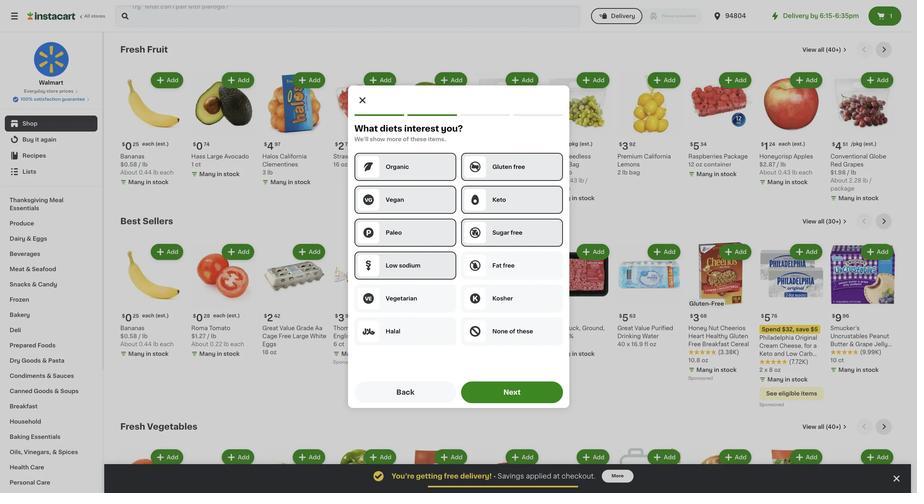Task type: describe. For each thing, give the bounding box(es) containing it.
many down the 2.28 at the top right
[[839, 196, 855, 201]]

each inside roma tomato $1.27 / lb about 0.22 lb each
[[231, 342, 244, 347]]

free for gluten free
[[514, 164, 525, 170]]

about inside honeycrisp apples $2.87 / lb about 0.43 lb each
[[760, 170, 777, 175]]

/ right the 2.43
[[586, 178, 588, 183]]

$ for honey nut cheerios heart healthy gluten free breakfast cereal
[[691, 314, 694, 319]]

many down $ 0 25 each (est.)
[[128, 179, 145, 185]]

foods
[[38, 343, 56, 348]]

& left sauces
[[47, 373, 51, 379]]

and
[[775, 351, 785, 357]]

dairy & eggs
[[10, 236, 47, 242]]

delivery for delivery
[[612, 13, 636, 19]]

many inside green seedless grapes bag $1.98 / lb about 2.43 lb / package many in stock
[[555, 196, 571, 201]]

$1.98 for grapes
[[547, 170, 562, 175]]

many down 2.4
[[484, 187, 500, 193]]

fresh vegetables
[[120, 423, 198, 431]]

product group containing 1
[[760, 71, 825, 188]]

walmart
[[39, 80, 63, 85]]

/ up 2.4
[[492, 170, 494, 175]]

towels
[[494, 334, 513, 339]]

see eligible items button for 5
[[760, 387, 825, 401]]

51
[[843, 142, 849, 147]]

& left candy
[[32, 282, 37, 287]]

none of these
[[493, 329, 533, 334]]

$ for premium california lemons
[[620, 142, 623, 147]]

household
[[10, 419, 41, 425]]

& inside 'link'
[[52, 450, 57, 455]]

container
[[704, 162, 732, 167]]

/ right 2.4
[[511, 178, 514, 183]]

33
[[417, 142, 423, 147]]

buy it again
[[22, 137, 56, 142]]

fat free
[[493, 263, 515, 268]]

each inside the lime 42 1 each
[[408, 162, 423, 167]]

guarantee
[[62, 97, 85, 102]]

stores
[[91, 14, 105, 18]]

1 vertical spatial essentials
[[31, 434, 60, 440]]

about down $ 0 25 each (est.)
[[120, 170, 138, 175]]

(est.) for $ 1 24
[[793, 142, 806, 147]]

$ for smucker's uncrustables peanut butter & grape jelly sandwich
[[833, 314, 836, 319]]

0 horizontal spatial eggs
[[33, 236, 47, 242]]

0.43
[[779, 170, 791, 175]]

keto inside philadelphia original cream cheese, for a keto and low carb lifestyle
[[760, 351, 773, 357]]

each inside honeycrisp apples $2.87 / lb about 0.43 lb each
[[799, 170, 813, 175]]

many down 8
[[768, 377, 784, 383]]

aa
[[315, 326, 323, 331]]

fresh inside ritz fresh stacks original crackers
[[417, 335, 433, 341]]

many down 10 ct
[[839, 367, 855, 373]]

34
[[701, 142, 707, 147]]

oz inside great value grade aa cage free large white eggs 18 oz
[[270, 350, 277, 355]]

1 horizontal spatial x
[[765, 367, 768, 373]]

many down english at the left
[[342, 351, 358, 357]]

100%
[[21, 97, 33, 102]]

$ inside $ 4 51
[[833, 142, 836, 147]]

$2.18
[[476, 170, 491, 175]]

uncrustables
[[831, 334, 869, 339]]

(30+)
[[827, 219, 842, 224]]

16 inside strawberries 16 oz container
[[334, 162, 340, 167]]

view all (40+) button for fresh fruit
[[800, 42, 851, 58]]

snacks & candy link
[[5, 277, 98, 292]]

/ up the 2.43
[[564, 170, 566, 175]]

many down 0.22
[[200, 351, 216, 357]]

walmart logo image
[[34, 42, 69, 77]]

package for about 2.43 lb / package
[[547, 186, 571, 191]]

0 for $ 0 28
[[196, 314, 203, 323]]

package inside sun harvest seedless red grapes $2.18 / lb about 2.4 lb / package
[[515, 178, 539, 183]]

& left the soups
[[54, 389, 59, 394]]

seedless inside green seedless grapes bag $1.98 / lb about 2.43 lb / package many in stock
[[566, 154, 592, 159]]

lb inside premium california lemons 2 lb bag
[[623, 170, 628, 175]]

spices
[[58, 450, 78, 455]]

$1.98 for red
[[831, 170, 847, 175]]

health care link
[[5, 460, 98, 475]]

avocado
[[224, 154, 249, 159]]

apples
[[794, 154, 814, 159]]

these inside what diets interest you? we'll show more of these items.
[[410, 136, 427, 142]]

74
[[204, 142, 210, 147]]

beef
[[547, 326, 560, 331]]

& left pasta
[[42, 358, 47, 364]]

low inside the add your shopping preferences element
[[386, 263, 398, 268]]

grapes inside sun harvest seedless red grapes $2.18 / lb about 2.4 lb / package
[[489, 162, 509, 167]]

1 item carousel region from the top
[[120, 42, 896, 207]]

deli link
[[5, 323, 98, 338]]

great for 5
[[618, 326, 634, 331]]

many inside beef chuck, ground, 80%/20% 16 oz many in stock
[[555, 351, 571, 357]]

what
[[355, 124, 378, 133]]

seedless inside sun harvest seedless red grapes $2.18 / lb about 2.4 lb / package
[[512, 154, 537, 159]]

back button
[[355, 382, 457, 403]]

essentials inside 'thanksgiving meal essentials'
[[10, 206, 39, 211]]

$ for great value grade aa cage free large white eggs
[[264, 314, 267, 319]]

in inside beef chuck, ground, 80%/20% 16 oz many in stock
[[572, 351, 578, 357]]

great for 2
[[263, 326, 278, 331]]

18 inside great value grade aa cage free large white eggs 18 oz
[[263, 350, 269, 355]]

gluten free
[[493, 164, 525, 170]]

about inside roma tomato $1.27 / lb about 0.22 lb each
[[191, 342, 209, 347]]

package for about 2.28 lb / package
[[831, 186, 855, 191]]

harvest
[[488, 154, 510, 159]]

everyday store prices link
[[24, 88, 78, 95]]

thomas' original english muffins 6 ct
[[334, 326, 381, 347]]

/ right the 2.28 at the top right
[[870, 178, 873, 183]]

sun
[[476, 154, 487, 159]]

42 inside the lime 42 1 each
[[420, 154, 427, 159]]

1 horizontal spatial of
[[510, 329, 516, 334]]

/pkg (est.) inside $4.51 per package (estimated) "element"
[[852, 142, 877, 147]]

& right meat
[[26, 267, 31, 272]]

see for 5
[[767, 391, 778, 397]]

oz inside raspberries package 12 oz container
[[696, 162, 703, 167]]

& right "dairy"
[[27, 236, 31, 242]]

baking essentials
[[10, 434, 60, 440]]

$0.58 for 2
[[120, 334, 137, 339]]

2 up cage
[[267, 314, 273, 323]]

0.44 for 4
[[139, 170, 152, 175]]

92 for thomas' original english muffins
[[346, 314, 352, 319]]

honey nut cheerios heart healthy gluten free breakfast cereal
[[689, 326, 750, 347]]

3 inside halos california clementines 3 lb
[[263, 170, 266, 175]]

$ for thomas' original english muffins
[[335, 314, 338, 319]]

butter
[[831, 342, 849, 347]]

oz inside great value purified drinking water 40 x 16.9 fl oz
[[650, 342, 657, 347]]

/ up the 2.28 at the top right
[[848, 170, 850, 175]]

view all (30+)
[[803, 219, 842, 224]]

$ 4 51
[[833, 142, 849, 151]]

prepared foods
[[10, 343, 56, 348]]

22
[[481, 314, 493, 323]]

bounty
[[476, 326, 496, 331]]

$ for beef chuck, ground, 80%/20%
[[548, 314, 552, 319]]

$ 3 68
[[691, 314, 708, 323]]

/ inside roma tomato $1.27 / lb about 0.22 lb each
[[207, 334, 210, 339]]

we'll
[[355, 136, 369, 142]]

$0.28 each (estimated) element
[[191, 310, 256, 324]]

delivery for delivery by 6:15-6:35pm
[[784, 13, 810, 19]]

97
[[275, 142, 281, 147]]

vegan
[[386, 197, 404, 202]]

more
[[612, 474, 624, 478]]

many down clementines
[[271, 179, 287, 185]]

vegetarian
[[386, 296, 417, 301]]

$ for great value purified drinking water
[[620, 314, 623, 319]]

many down 0.43
[[768, 179, 784, 185]]

1 inside hass large avocado 1 ct
[[191, 162, 194, 167]]

2.43
[[565, 178, 578, 183]]

see eligible items for 5
[[767, 391, 818, 397]]

frozen link
[[5, 292, 98, 307]]

$0.25 each (estimated) element for 2
[[120, 310, 185, 324]]

$ 0 25 each (est.)
[[122, 142, 169, 151]]

bananas for 4
[[120, 154, 145, 159]]

canned goods & soups
[[10, 389, 79, 394]]

& inside smucker's uncrustables peanut butter & grape jelly sandwich
[[850, 342, 855, 347]]

organic
[[386, 164, 409, 170]]

produce link
[[5, 216, 98, 231]]

(7.53k)
[[506, 342, 526, 347]]

oz right 8
[[775, 367, 782, 373]]

grapes inside green seedless grapes bag $1.98 / lb about 2.43 lb / package many in stock
[[547, 162, 567, 167]]

vegetables
[[147, 423, 198, 431]]

many down $ 0 25
[[128, 351, 145, 357]]

/ inside honeycrisp apples $2.87 / lb about 0.43 lb each
[[777, 162, 780, 167]]

walmart link
[[34, 42, 69, 87]]

5 for $ 5 72
[[552, 314, 558, 323]]

$ 3 92 for premium california lemons
[[620, 142, 636, 151]]

buy it again link
[[5, 132, 98, 148]]

$5 for 3
[[456, 327, 464, 332]]

ritz fresh stacks original crackers
[[405, 335, 453, 349]]

fresh for fresh vegetables
[[120, 423, 145, 431]]

lemons
[[618, 162, 641, 167]]

gluten-
[[690, 301, 712, 307]]

ct inside hass large avocado 1 ct
[[195, 162, 201, 167]]

42 inside $ 2 42
[[274, 314, 281, 319]]

you're
[[392, 473, 415, 480]]

large inside hass large avocado 1 ct
[[207, 154, 223, 159]]

delivery button
[[592, 8, 643, 24]]

about inside green seedless grapes bag $1.98 / lb about 2.43 lb / package many in stock
[[547, 178, 564, 183]]

$ for strawberries
[[335, 142, 338, 147]]

9
[[836, 314, 843, 323]]

gluten inside the add your shopping preferences element
[[493, 164, 512, 170]]

(est.) for $ 4 51
[[864, 142, 877, 147]]

honeycrisp apples $2.87 / lb about 0.43 lb each
[[760, 154, 814, 175]]

/ down $ 0 25
[[139, 334, 141, 339]]

1 horizontal spatial these
[[517, 329, 533, 334]]

thanksgiving meal essentials
[[10, 197, 64, 211]]

free inside honey nut cheerios heart healthy gluten free breakfast cereal
[[689, 342, 702, 347]]

getting
[[416, 473, 443, 480]]

x inside great value purified drinking water 40 x 16.9 fl oz
[[627, 342, 631, 347]]

25 for $ 0 25 each (est.)
[[133, 142, 139, 147]]

oz right 10.8
[[702, 358, 709, 363]]

$0.58 for 4
[[120, 162, 137, 167]]

bananas for 2
[[120, 326, 145, 331]]

2 left 8
[[760, 367, 764, 373]]

free for sugar free
[[511, 230, 523, 235]]

what diets interest you? we'll show more of these items.
[[355, 124, 463, 142]]

92 for premium california lemons
[[630, 142, 636, 147]]

(7.72k)
[[790, 359, 809, 365]]

shop
[[22, 121, 37, 126]]

2 inside premium california lemons 2 lb bag
[[618, 170, 622, 175]]

$ for spend $20, save $5
[[406, 314, 410, 319]]

fresh for fresh fruit
[[120, 45, 145, 54]]

$ 0 25
[[122, 314, 139, 323]]

eligible for 3
[[424, 383, 445, 389]]

prices
[[59, 89, 74, 94]]

each (est.) for $ 1 24
[[779, 142, 806, 147]]

100% satisfaction guarantee
[[21, 97, 85, 102]]

philadelphia
[[760, 335, 795, 341]]

0 vertical spatial free
[[712, 301, 725, 307]]

$ inside $ 0 25 each (est.)
[[122, 142, 125, 147]]

you're getting free delivery!
[[392, 473, 492, 480]]

it
[[35, 137, 39, 142]]

$ inside $ 0 28
[[193, 314, 196, 319]]

80%/20%
[[547, 334, 574, 339]]

$5 for 5
[[811, 327, 819, 332]]

meat & seafood
[[10, 267, 56, 272]]

none
[[493, 329, 508, 334]]

next button
[[461, 382, 563, 403]]

/ down $ 0 25 each (est.)
[[139, 162, 141, 167]]

many down 10.8 oz
[[697, 367, 713, 373]]

3 all from the top
[[819, 424, 825, 430]]

6
[[334, 342, 337, 347]]

grapes inside conventional globe red grapes $1.98 / lb about 2.28 lb / package
[[844, 162, 865, 167]]

you?
[[441, 124, 463, 133]]

1 /pkg from the left
[[568, 142, 579, 147]]

(est.) up green seedless grapes bag $1.98 / lb about 2.43 lb / package many in stock
[[580, 142, 593, 147]]

ritz
[[405, 335, 416, 341]]

delivery by 6:15-6:35pm link
[[771, 11, 860, 21]]

product group containing 9
[[831, 242, 896, 376]]



Task type: locate. For each thing, give the bounding box(es) containing it.
92 up premium
[[630, 142, 636, 147]]

2 $5 from the left
[[811, 327, 819, 332]]

add your shopping preferences element
[[348, 85, 570, 408]]

1 vertical spatial 92
[[346, 314, 352, 319]]

4 left the 51 at the right of the page
[[836, 142, 843, 151]]

$ inside $ 1 24
[[762, 142, 765, 147]]

/ down honeycrisp
[[777, 162, 780, 167]]

0 vertical spatial of
[[403, 136, 409, 142]]

1 4 from the left
[[267, 142, 274, 151]]

/ right $1.27
[[207, 334, 210, 339]]

1 horizontal spatial seedless
[[566, 154, 592, 159]]

stock inside green seedless grapes bag $1.98 / lb about 2.43 lb / package many in stock
[[579, 196, 595, 201]]

drinking
[[618, 334, 641, 339]]

$ 3 88
[[406, 314, 423, 323]]

0 vertical spatial bananas $0.58 / lb about 0.44 lb each
[[120, 154, 174, 175]]

0 horizontal spatial great
[[263, 326, 278, 331]]

1 horizontal spatial package
[[547, 186, 571, 191]]

white
[[310, 334, 327, 339]]

original for cheese,
[[796, 335, 818, 341]]

$0.25 each (estimated) element for 4
[[120, 139, 185, 153]]

items.
[[428, 136, 446, 142]]

(40+) for fruit
[[826, 47, 842, 53]]

2 spend from the left
[[763, 327, 781, 332]]

(9.99k)
[[861, 350, 882, 355]]

of left a-
[[510, 329, 516, 334]]

1 vertical spatial free
[[279, 334, 292, 339]]

2 4 from the left
[[836, 142, 843, 151]]

view
[[803, 47, 817, 53], [803, 219, 817, 224], [803, 424, 817, 430]]

value inside great value purified drinking water 40 x 16.9 fl oz
[[635, 326, 651, 331]]

goods for dry
[[22, 358, 41, 364]]

large inside great value grade aa cage free large white eggs 18 oz
[[293, 334, 309, 339]]

lists link
[[5, 164, 98, 180]]

0 vertical spatial 92
[[630, 142, 636, 147]]

all for 5
[[819, 219, 825, 224]]

of inside what diets interest you? we'll show more of these items.
[[403, 136, 409, 142]]

0 horizontal spatial value
[[280, 326, 295, 331]]

1 vertical spatial 25
[[133, 314, 139, 319]]

thanksgiving meal essentials link
[[5, 193, 98, 216]]

delivery inside button
[[612, 13, 636, 19]]

california
[[280, 154, 307, 159], [645, 154, 672, 159]]

1 vertical spatial 0.44
[[139, 342, 152, 347]]

0.44 for 2
[[139, 342, 152, 347]]

0 horizontal spatial original
[[359, 326, 381, 331]]

/pkg up bag
[[568, 142, 579, 147]]

2 red from the left
[[831, 162, 843, 167]]

2 $0.58 from the top
[[120, 334, 137, 339]]

2 save from the left
[[797, 327, 810, 332]]

1 bananas from the top
[[120, 154, 145, 159]]

0 vertical spatial breakfast
[[703, 342, 730, 347]]

package
[[724, 154, 749, 159]]

0 vertical spatial large
[[207, 154, 223, 159]]

0 horizontal spatial free
[[279, 334, 292, 339]]

72 for 5
[[559, 314, 565, 319]]

oz down cage
[[270, 350, 277, 355]]

meat
[[10, 267, 25, 272]]

about down $ 0 25
[[120, 342, 138, 347]]

keto down cream
[[760, 351, 773, 357]]

many down 80%/20%
[[555, 351, 571, 357]]

12
[[689, 162, 695, 167]]

1 horizontal spatial keto
[[760, 351, 773, 357]]

baking
[[10, 434, 30, 440]]

0 vertical spatial low
[[386, 263, 398, 268]]

item carousel region
[[120, 42, 896, 207], [120, 214, 896, 413], [120, 419, 896, 493]]

$1.24 each (estimated) element
[[760, 139, 825, 153]]

1 bananas $0.58 / lb about 0.44 lb each from the top
[[120, 154, 174, 175]]

free down the heart
[[689, 342, 702, 347]]

94804
[[726, 13, 747, 19]]

1 vertical spatial low
[[787, 351, 798, 357]]

value for 5
[[635, 326, 651, 331]]

store
[[46, 89, 58, 94]]

about inside conventional globe red grapes $1.98 / lb about 2.28 lb / package
[[831, 178, 848, 183]]

$0.58 down $ 0 25 each (est.)
[[120, 162, 137, 167]]

$ for spend $32, save $5
[[762, 314, 765, 319]]

0 horizontal spatial see eligible items
[[411, 383, 463, 389]]

2 up strawberries
[[338, 142, 344, 151]]

1 vertical spatial 42
[[274, 314, 281, 319]]

see eligible items button down 8
[[760, 387, 825, 401]]

each (est.) for $ 0 28
[[213, 314, 240, 318]]

low inside philadelphia original cream cheese, for a keto and low carb lifestyle
[[787, 351, 798, 357]]

★★★★★
[[476, 342, 504, 347], [476, 342, 504, 347], [689, 350, 717, 355], [689, 350, 717, 355], [831, 350, 859, 355], [831, 350, 859, 355], [760, 359, 788, 365], [760, 359, 788, 365]]

$5 up a
[[811, 327, 819, 332]]

$0.25 each (estimated) element
[[120, 139, 185, 153], [120, 310, 185, 324]]

see for 3
[[411, 383, 423, 389]]

free inside great value grade aa cage free large white eggs 18 oz
[[279, 334, 292, 339]]

(est.)
[[156, 142, 169, 147], [580, 142, 593, 147], [793, 142, 806, 147], [864, 142, 877, 147], [156, 314, 169, 318], [227, 314, 240, 318]]

bananas
[[120, 154, 145, 159], [120, 326, 145, 331]]

bakery
[[10, 312, 30, 318]]

lists
[[22, 169, 36, 175]]

item carousel region containing fresh vegetables
[[120, 419, 896, 493]]

oz down 80%/20%
[[554, 342, 561, 347]]

1 inside the lime 42 1 each
[[405, 162, 407, 167]]

1 horizontal spatial gluten
[[730, 334, 749, 339]]

0 vertical spatial bananas
[[120, 154, 145, 159]]

2 california from the left
[[645, 154, 672, 159]]

care for personal care
[[36, 480, 50, 486]]

(est.) up 'apples'
[[793, 142, 806, 147]]

1 vertical spatial original
[[796, 335, 818, 341]]

18 inside $ 22 18
[[494, 314, 499, 319]]

save up the stacks
[[441, 327, 455, 332]]

large
[[207, 154, 223, 159], [293, 334, 309, 339]]

4 for $ 4 97
[[267, 142, 274, 151]]

0.44 down $ 0 25 each (est.)
[[139, 170, 152, 175]]

1 horizontal spatial breakfast
[[703, 342, 730, 347]]

grape
[[856, 342, 874, 347]]

recipes link
[[5, 148, 98, 164]]

gluten
[[493, 164, 512, 170], [730, 334, 749, 339]]

diets
[[380, 124, 402, 133]]

16 inside beef chuck, ground, 80%/20% 16 oz many in stock
[[547, 342, 553, 347]]

delivery
[[784, 13, 810, 19], [612, 13, 636, 19]]

view for 1
[[803, 47, 817, 53]]

each inside $ 0 25 each (est.)
[[142, 142, 154, 147]]

gluten inside honey nut cheerios heart healthy gluten free breakfast cereal
[[730, 334, 749, 339]]

8
[[770, 367, 774, 373]]

1 horizontal spatial california
[[645, 154, 672, 159]]

eggs down "produce" link
[[33, 236, 47, 242]]

5 for $ 5 34
[[694, 142, 700, 151]]

roma
[[191, 326, 208, 331]]

grapes
[[489, 162, 509, 167], [547, 162, 567, 167], [844, 162, 865, 167]]

$1.98
[[547, 170, 562, 175], [831, 170, 847, 175]]

2 vertical spatial view
[[803, 424, 817, 430]]

fresh fruit
[[120, 45, 168, 54]]

(est.) inside $4.51 per package (estimated) "element"
[[864, 142, 877, 147]]

0 for $ 0 74
[[196, 142, 203, 151]]

0 horizontal spatial 16
[[334, 162, 340, 167]]

63
[[630, 314, 636, 319]]

original for muffins
[[359, 326, 381, 331]]

2 all from the top
[[819, 219, 825, 224]]

1 vertical spatial ct
[[339, 342, 345, 347]]

$ inside $ 3 68
[[691, 314, 694, 319]]

ct right the 10
[[839, 358, 845, 363]]

hass large avocado 1 ct
[[191, 154, 249, 167]]

add
[[167, 77, 179, 83], [238, 77, 250, 83], [309, 77, 321, 83], [380, 77, 392, 83], [451, 77, 463, 83], [522, 77, 534, 83], [593, 77, 605, 83], [664, 77, 676, 83], [736, 77, 747, 83], [807, 77, 818, 83], [878, 77, 889, 83], [167, 249, 179, 255], [238, 249, 250, 255], [309, 249, 321, 255], [380, 249, 392, 255], [451, 249, 463, 255], [522, 249, 534, 255], [593, 249, 605, 255], [664, 249, 676, 255], [736, 249, 747, 255], [807, 249, 818, 255], [878, 249, 889, 255], [167, 455, 179, 460], [238, 455, 250, 460], [309, 455, 321, 460], [380, 455, 392, 460], [451, 455, 463, 460], [522, 455, 534, 460], [593, 455, 605, 460], [664, 455, 676, 460], [736, 455, 747, 460], [807, 455, 818, 460], [878, 455, 889, 460]]

1 vertical spatial eligible
[[779, 391, 800, 397]]

3 grapes from the left
[[844, 162, 865, 167]]

4 for $ 4 51
[[836, 142, 843, 151]]

0 horizontal spatial ct
[[195, 162, 201, 167]]

oz inside beef chuck, ground, 80%/20% 16 oz many in stock
[[554, 342, 561, 347]]

of right more
[[403, 136, 409, 142]]

$1.98 down 'conventional'
[[831, 170, 847, 175]]

1 vertical spatial bananas $0.58 / lb about 0.44 lb each
[[120, 326, 174, 347]]

red
[[476, 162, 487, 167], [831, 162, 843, 167]]

1 horizontal spatial $1.98
[[831, 170, 847, 175]]

3 item carousel region from the top
[[120, 419, 896, 493]]

lb inside halos california clementines 3 lb
[[268, 170, 273, 175]]

of
[[403, 136, 409, 142], [510, 329, 516, 334]]

None search field
[[115, 5, 581, 27]]

0 vertical spatial $0.25 each (estimated) element
[[120, 139, 185, 153]]

1 horizontal spatial grapes
[[547, 162, 567, 167]]

$ inside $ 4 97
[[264, 142, 267, 147]]

/pkg inside $4.51 per package (estimated) "element"
[[852, 142, 863, 147]]

ct right 6
[[339, 342, 345, 347]]

each (est.) up tomato
[[213, 314, 240, 318]]

strawberries 16 oz container
[[334, 154, 378, 167]]

2 bananas from the top
[[120, 326, 145, 331]]

view all (40+) button for fresh vegetables
[[800, 419, 851, 435]]

2 item carousel region from the top
[[120, 214, 896, 413]]

1 california from the left
[[280, 154, 307, 159]]

1 horizontal spatial 42
[[420, 154, 427, 159]]

prepared
[[10, 343, 36, 348]]

value up water
[[635, 326, 651, 331]]

1 value from the left
[[280, 326, 295, 331]]

5 left 76
[[765, 314, 771, 323]]

72 inside $ 2 72
[[345, 142, 351, 147]]

1 horizontal spatial eligible
[[779, 391, 800, 397]]

$1.98 inside conventional globe red grapes $1.98 / lb about 2.28 lb / package
[[831, 170, 847, 175]]

0 vertical spatial see eligible items
[[411, 383, 463, 389]]

many down container
[[697, 171, 713, 177]]

see eligible items down 8
[[767, 391, 818, 397]]

1 horizontal spatial eggs
[[263, 342, 277, 347]]

great inside great value grade aa cage free large white eggs 18 oz
[[263, 326, 278, 331]]

original inside philadelphia original cream cheese, for a keto and low carb lifestyle
[[796, 335, 818, 341]]

1 vertical spatial x
[[765, 367, 768, 373]]

eggs down cage
[[263, 342, 277, 347]]

10.8
[[689, 358, 701, 363]]

$ 3 92 up premium
[[620, 142, 636, 151]]

keto inside the add your shopping preferences element
[[493, 197, 506, 202]]

grapes down 'conventional'
[[844, 162, 865, 167]]

spend for 5
[[763, 327, 781, 332]]

bananas $0.58 / lb about 0.44 lb each for 4
[[120, 154, 174, 175]]

sponsored badge image
[[334, 360, 358, 365], [689, 376, 713, 381], [405, 395, 429, 399], [760, 403, 784, 407]]

original down ritz
[[405, 343, 427, 349]]

0 vertical spatial (40+)
[[826, 47, 842, 53]]

25 for $ 0 25
[[133, 314, 139, 319]]

conventional
[[831, 154, 869, 159]]

4 inside "element"
[[836, 142, 843, 151]]

2 great from the left
[[618, 326, 634, 331]]

2 view from the top
[[803, 219, 817, 224]]

see eligible items for 3
[[411, 383, 463, 389]]

save right $32,
[[797, 327, 810, 332]]

0 horizontal spatial gluten
[[493, 164, 512, 170]]

all inside popup button
[[819, 219, 825, 224]]

gluten up cereal on the right of page
[[730, 334, 749, 339]]

goods inside dry goods & pasta link
[[22, 358, 41, 364]]

0 horizontal spatial see eligible items button
[[405, 379, 469, 393]]

value inside great value grade aa cage free large white eggs 18 oz
[[280, 326, 295, 331]]

18 down cage
[[263, 350, 269, 355]]

1 25 from the top
[[133, 142, 139, 147]]

$1.98 down the green
[[547, 170, 562, 175]]

california for premium california lemons 2 lb bag
[[645, 154, 672, 159]]

1 vertical spatial care
[[36, 480, 50, 486]]

see eligible items up back in the bottom left of the page
[[411, 383, 463, 389]]

42 up cage
[[274, 314, 281, 319]]

back
[[397, 389, 415, 396]]

0 vertical spatial essentials
[[10, 206, 39, 211]]

/pkg right the 51 at the right of the page
[[852, 142, 863, 147]]

red inside sun harvest seedless red grapes $2.18 / lb about 2.4 lb / package
[[476, 162, 487, 167]]

2 horizontal spatial grapes
[[844, 162, 865, 167]]

view all (40+) for vegetables
[[803, 424, 842, 430]]

each (est.) right $ 0 25
[[142, 314, 169, 318]]

1 all from the top
[[819, 47, 825, 53]]

halal
[[386, 329, 401, 334]]

72
[[345, 142, 351, 147], [559, 314, 565, 319]]

2 x 8 oz
[[760, 367, 782, 373]]

keto down 2.4
[[493, 197, 506, 202]]

1 $0.58 from the top
[[120, 162, 137, 167]]

meal
[[49, 197, 64, 203]]

1 horizontal spatial 4
[[836, 142, 843, 151]]

add button
[[152, 73, 183, 87], [223, 73, 254, 87], [294, 73, 325, 87], [365, 73, 396, 87], [436, 73, 467, 87], [507, 73, 538, 87], [578, 73, 609, 87], [649, 73, 680, 87], [720, 73, 751, 87], [791, 73, 822, 87], [862, 73, 893, 87], [152, 245, 183, 259], [223, 245, 254, 259], [294, 245, 325, 259], [365, 245, 396, 259], [436, 245, 467, 259], [507, 245, 538, 259], [578, 245, 609, 259], [649, 245, 680, 259], [720, 245, 751, 259], [791, 245, 822, 259], [862, 245, 893, 259], [152, 450, 183, 465], [223, 450, 254, 465], [294, 450, 325, 465], [365, 450, 396, 465], [436, 450, 467, 465], [507, 450, 538, 465], [578, 450, 609, 465], [649, 450, 680, 465], [720, 450, 751, 465], [791, 450, 822, 465], [862, 450, 893, 465]]

original inside ritz fresh stacks original crackers
[[405, 343, 427, 349]]

grapes down harvest at the right of the page
[[489, 162, 509, 167]]

3 for honey nut cheerios heart healthy gluten free breakfast cereal
[[694, 314, 700, 323]]

service type group
[[592, 8, 703, 24]]

2 view all (40+) button from the top
[[800, 419, 851, 435]]

each (est.) for $ 0 25
[[142, 314, 169, 318]]

spend for 3
[[407, 327, 426, 332]]

california right premium
[[645, 154, 672, 159]]

goods for canned
[[34, 389, 53, 394]]

see eligible items button for 3
[[405, 379, 469, 393]]

everyday
[[24, 89, 45, 94]]

shop link
[[5, 116, 98, 132]]

instacart logo image
[[27, 11, 75, 21]]

0 horizontal spatial large
[[207, 154, 223, 159]]

0 vertical spatial eggs
[[33, 236, 47, 242]]

great up cage
[[263, 326, 278, 331]]

0 vertical spatial 42
[[420, 154, 427, 159]]

0 vertical spatial 18
[[494, 314, 499, 319]]

save for 5
[[797, 327, 810, 332]]

about inside sun harvest seedless red grapes $2.18 / lb about 2.4 lb / package
[[476, 178, 493, 183]]

canned
[[10, 389, 32, 394]]

bananas $0.58 / lb about 0.44 lb each
[[120, 154, 174, 175], [120, 326, 174, 347]]

breakfast
[[703, 342, 730, 347], [10, 404, 38, 409]]

0 horizontal spatial $5
[[456, 327, 464, 332]]

2 /pkg from the left
[[852, 142, 863, 147]]

for
[[805, 343, 813, 349]]

(est.) left $ 0 74
[[156, 142, 169, 147]]

items for 5
[[802, 391, 818, 397]]

2
[[338, 142, 344, 151], [618, 170, 622, 175], [267, 314, 273, 323], [760, 367, 764, 373]]

large down grade
[[293, 334, 309, 339]]

1 horizontal spatial low
[[787, 351, 798, 357]]

1 vertical spatial all
[[819, 219, 825, 224]]

2 (40+) from the top
[[826, 424, 842, 430]]

/pkg (est.) up bag
[[568, 142, 593, 147]]

2 value from the left
[[635, 326, 651, 331]]

76
[[772, 314, 778, 319]]

1 inside button
[[891, 13, 893, 19]]

0 vertical spatial x
[[627, 342, 631, 347]]

premium
[[618, 154, 643, 159]]

$ 5 34
[[691, 142, 707, 151]]

0 horizontal spatial breakfast
[[10, 404, 38, 409]]

$4.51 per package (estimated) element
[[831, 139, 896, 153]]

3 for spend $20, save $5
[[410, 314, 416, 323]]

in inside green seedless grapes bag $1.98 / lb about 2.43 lb / package many in stock
[[572, 196, 578, 201]]

$0.58 down $ 0 25
[[120, 334, 137, 339]]

3 for thomas' original english muffins
[[338, 314, 345, 323]]

free up nut
[[712, 301, 725, 307]]

oz down strawberries
[[341, 162, 348, 167]]

stock inside beef chuck, ground, 80%/20% 16 oz many in stock
[[579, 351, 595, 357]]

goods inside canned goods & soups link
[[34, 389, 53, 394]]

see eligible items button down the crackers
[[405, 379, 469, 393]]

free
[[712, 301, 725, 307], [279, 334, 292, 339], [689, 342, 702, 347]]

view all (40+) for fruit
[[803, 47, 842, 53]]

1 vertical spatial gluten
[[730, 334, 749, 339]]

ct inside thomas' original english muffins 6 ct
[[339, 342, 345, 347]]

2 vertical spatial item carousel region
[[120, 419, 896, 493]]

4 left the 97
[[267, 142, 274, 151]]

$ for hass large avocado
[[193, 142, 196, 147]]

1 horizontal spatial delivery
[[784, 13, 810, 19]]

(est.) for $ 0 25
[[156, 314, 169, 318]]

72 inside $ 5 72
[[559, 314, 565, 319]]

low left sodium
[[386, 263, 398, 268]]

value for 2
[[280, 326, 295, 331]]

about down $2.87
[[760, 170, 777, 175]]

seedless up gluten free
[[512, 154, 537, 159]]

personal care link
[[5, 475, 98, 490]]

0 vertical spatial gluten
[[493, 164, 512, 170]]

1 view all (40+) from the top
[[803, 47, 842, 53]]

paleo
[[386, 230, 402, 235]]

bananas $0.58 / lb about 0.44 lb each for 2
[[120, 326, 174, 347]]

1 /pkg (est.) from the left
[[568, 142, 593, 147]]

1 0.44 from the top
[[139, 170, 152, 175]]

save for 3
[[441, 327, 455, 332]]

0 for $ 0 25
[[125, 314, 132, 323]]

1 vertical spatial 72
[[559, 314, 565, 319]]

1 view from the top
[[803, 47, 817, 53]]

(est.) right $ 0 25
[[156, 314, 169, 318]]

25 inside $ 0 25
[[133, 314, 139, 319]]

each (est.) inside $0.28 each (estimated) element
[[213, 314, 240, 318]]

1 horizontal spatial original
[[405, 343, 427, 349]]

at
[[554, 473, 560, 480]]

0 horizontal spatial $1.98
[[547, 170, 562, 175]]

$ 5 76
[[762, 314, 778, 323]]

3 down halos
[[263, 170, 266, 175]]

0 horizontal spatial package
[[515, 178, 539, 183]]

oz inside strawberries 16 oz container
[[341, 162, 348, 167]]

(40+) for vegetables
[[826, 424, 842, 430]]

2 /pkg (est.) from the left
[[852, 142, 877, 147]]

$ inside $ 9 96
[[833, 314, 836, 319]]

0 horizontal spatial 4
[[267, 142, 274, 151]]

25 inside $ 0 25 each (est.)
[[133, 142, 139, 147]]

2 seedless from the left
[[566, 154, 592, 159]]

5 for $ 5 63
[[623, 314, 629, 323]]

original inside thomas' original english muffins 6 ct
[[359, 326, 381, 331]]

1 horizontal spatial $5
[[811, 327, 819, 332]]

water
[[643, 334, 659, 339]]

$ 3 92 for thomas' original english muffins
[[335, 314, 352, 323]]

about down $2.18
[[476, 178, 493, 183]]

0 horizontal spatial delivery
[[612, 13, 636, 19]]

each (est.)
[[779, 142, 806, 147], [142, 314, 169, 318], [213, 314, 240, 318]]

92 up thomas'
[[346, 314, 352, 319]]

1 save from the left
[[441, 327, 455, 332]]

ct down hass
[[195, 162, 201, 167]]

package down the 2.28 at the top right
[[831, 186, 855, 191]]

1 spend from the left
[[407, 327, 426, 332]]

1 (40+) from the top
[[826, 47, 842, 53]]

cheerios
[[721, 326, 746, 331]]

california for halos california clementines 3 lb
[[280, 154, 307, 159]]

2 0.44 from the top
[[139, 342, 152, 347]]

$ for bounty select-a-size paper towels
[[477, 314, 481, 319]]

1 vertical spatial view all (40+)
[[803, 424, 842, 430]]

goods down condiments & sauces
[[34, 389, 53, 394]]

condiments
[[10, 373, 45, 379]]

1 vertical spatial items
[[802, 391, 818, 397]]

1 horizontal spatial ct
[[339, 342, 345, 347]]

1 view all (40+) button from the top
[[800, 42, 851, 58]]

spend up ritz
[[407, 327, 426, 332]]

16 down strawberries
[[334, 162, 340, 167]]

1 vertical spatial these
[[517, 329, 533, 334]]

1 $0.25 each (estimated) element from the top
[[120, 139, 185, 153]]

breakfast inside honey nut cheerios heart healthy gluten free breakfast cereal
[[703, 342, 730, 347]]

1 horizontal spatial /pkg (est.)
[[852, 142, 877, 147]]

1 $1.98 from the left
[[547, 170, 562, 175]]

1 seedless from the left
[[512, 154, 537, 159]]

original
[[359, 326, 381, 331], [796, 335, 818, 341], [405, 343, 427, 349]]

1 vertical spatial of
[[510, 329, 516, 334]]

$ inside $ 5 63
[[620, 314, 623, 319]]

california up clementines
[[280, 154, 307, 159]]

california inside premium california lemons 2 lb bag
[[645, 154, 672, 159]]

2 view all (40+) from the top
[[803, 424, 842, 430]]

$ for halos california clementines
[[264, 142, 267, 147]]

2 bananas $0.58 / lb about 0.44 lb each from the top
[[120, 326, 174, 347]]

product group containing 22
[[476, 242, 540, 368]]

grapes down the green
[[547, 162, 567, 167]]

fresh left 'fruit'
[[120, 45, 145, 54]]

2 $1.98 from the left
[[831, 170, 847, 175]]

1 horizontal spatial large
[[293, 334, 309, 339]]

0 33
[[410, 142, 423, 151]]

1 horizontal spatial /pkg
[[852, 142, 863, 147]]

(est.) inside $ 0 25 each (est.)
[[156, 142, 169, 147]]

5 left 34
[[694, 142, 700, 151]]

breakfast link
[[5, 399, 98, 414]]

free inside treatment tracker modal dialog
[[444, 473, 459, 480]]

these up (7.53k)
[[517, 329, 533, 334]]

(est.) for $ 0 28
[[227, 314, 240, 318]]

sellers
[[143, 217, 173, 226]]

health care
[[10, 465, 44, 470]]

1 $5 from the left
[[456, 327, 464, 332]]

0 vertical spatial these
[[410, 136, 427, 142]]

savings
[[498, 473, 525, 480]]

1 horizontal spatial see eligible items button
[[760, 387, 825, 401]]

applied
[[526, 473, 552, 480]]

$ inside $ 5 72
[[548, 314, 552, 319]]

red inside conventional globe red grapes $1.98 / lb about 2.28 lb / package
[[831, 162, 843, 167]]

items for 3
[[446, 383, 463, 389]]

5 for $ 5 76
[[765, 314, 771, 323]]

72 for 2
[[345, 142, 351, 147]]

honeycrisp
[[760, 154, 793, 159]]

5 left 63
[[623, 314, 629, 323]]

/pkg (est.) right the 51 at the right of the page
[[852, 142, 877, 147]]

see down 8
[[767, 391, 778, 397]]

package down gluten free
[[515, 178, 539, 183]]

about left the 2.28 at the top right
[[831, 178, 848, 183]]

$ inside $ 3 88
[[406, 314, 410, 319]]

breakfast down healthy
[[703, 342, 730, 347]]

delivery!
[[461, 473, 492, 480]]

$ for raspberries package
[[691, 142, 694, 147]]

1 vertical spatial $0.25 each (estimated) element
[[120, 310, 185, 324]]

0 for $ 0 25 each (est.)
[[125, 142, 132, 151]]

view for 5
[[803, 219, 817, 224]]

product group
[[120, 71, 185, 188], [191, 71, 256, 180], [263, 71, 327, 188], [334, 71, 398, 169], [405, 71, 469, 180], [476, 71, 540, 196], [547, 71, 612, 204], [618, 71, 683, 177], [689, 71, 754, 180], [760, 71, 825, 188], [831, 71, 896, 204], [120, 242, 185, 360], [191, 242, 256, 360], [263, 242, 327, 356], [334, 242, 398, 367], [405, 242, 469, 401], [476, 242, 540, 368], [547, 242, 612, 360], [618, 242, 683, 348], [689, 242, 754, 383], [760, 242, 825, 409], [831, 242, 896, 376], [120, 448, 185, 493], [191, 448, 256, 493], [263, 448, 327, 493], [334, 448, 398, 493], [405, 448, 469, 493], [476, 448, 540, 493], [547, 448, 612, 493], [618, 448, 683, 493], [689, 448, 754, 493], [760, 448, 825, 493], [831, 448, 896, 493]]

0 vertical spatial view all (40+) button
[[800, 42, 851, 58]]

$1.98 inside green seedless grapes bag $1.98 / lb about 2.43 lb / package many in stock
[[547, 170, 562, 175]]

0 vertical spatial $ 3 92
[[620, 142, 636, 151]]

treatment tracker modal dialog
[[104, 464, 912, 493]]

package inside conventional globe red grapes $1.98 / lb about 2.28 lb / package
[[831, 186, 855, 191]]

$ inside $ 2 42
[[264, 314, 267, 319]]

main content
[[104, 32, 912, 493]]

breakfast inside 'breakfast' link
[[10, 404, 38, 409]]

cereal
[[731, 342, 750, 347]]

package inside green seedless grapes bag $1.98 / lb about 2.43 lb / package many in stock
[[547, 186, 571, 191]]

$ 1 24
[[762, 142, 776, 151]]

2 vertical spatial all
[[819, 424, 825, 430]]

0.44
[[139, 170, 152, 175], [139, 342, 152, 347]]

1 vertical spatial item carousel region
[[120, 214, 896, 413]]

condiments & sauces link
[[5, 368, 98, 384]]

2 25 from the top
[[133, 314, 139, 319]]

(est.) inside $0.28 each (estimated) element
[[227, 314, 240, 318]]

crackers
[[428, 343, 453, 349]]

2 grapes from the left
[[547, 162, 567, 167]]

eligible for 5
[[779, 391, 800, 397]]

$5 right $20,
[[456, 327, 464, 332]]

lifestyle
[[760, 359, 784, 365]]

$ 22 18
[[477, 314, 499, 323]]

$ inside $ 0 25
[[122, 314, 125, 319]]

bananas down $ 0 25 each (est.)
[[120, 154, 145, 159]]

42 right lime
[[420, 154, 427, 159]]

care for health care
[[30, 465, 44, 470]]

0 horizontal spatial $ 3 92
[[335, 314, 352, 323]]

0 horizontal spatial keto
[[493, 197, 506, 202]]

$ inside $ 22 18
[[477, 314, 481, 319]]

(est.) inside '$1.24 each (estimated)' element
[[793, 142, 806, 147]]

goods down prepared foods
[[22, 358, 41, 364]]

2 horizontal spatial each (est.)
[[779, 142, 806, 147]]

3 view from the top
[[803, 424, 817, 430]]

2 vertical spatial ct
[[839, 358, 845, 363]]

2 horizontal spatial original
[[796, 335, 818, 341]]

0 vertical spatial view all (40+)
[[803, 47, 842, 53]]

many down hass large avocado 1 ct
[[200, 171, 216, 177]]

0 horizontal spatial 42
[[274, 314, 281, 319]]

3 for premium california lemons
[[623, 142, 629, 151]]

each (est.) inside '$1.24 each (estimated)' element
[[779, 142, 806, 147]]

0
[[125, 142, 132, 151], [196, 142, 203, 151], [410, 142, 416, 151], [125, 314, 132, 323], [196, 314, 203, 323]]

$ inside $ 5 34
[[691, 142, 694, 147]]

0 horizontal spatial /pkg
[[568, 142, 579, 147]]

0 horizontal spatial low
[[386, 263, 398, 268]]

ground,
[[583, 326, 605, 331]]

all for 1
[[819, 47, 825, 53]]

main content containing 0
[[104, 32, 912, 493]]

1 horizontal spatial value
[[635, 326, 651, 331]]

eggs inside great value grade aa cage free large white eggs 18 oz
[[263, 342, 277, 347]]

1 great from the left
[[263, 326, 278, 331]]

1 grapes from the left
[[489, 162, 509, 167]]

select-
[[498, 326, 518, 331]]

2 $0.25 each (estimated) element from the top
[[120, 310, 185, 324]]

$ inside $ 5 76
[[762, 314, 765, 319]]

dairy
[[10, 236, 25, 242]]

&
[[27, 236, 31, 242], [26, 267, 31, 272], [32, 282, 37, 287], [850, 342, 855, 347], [42, 358, 47, 364], [47, 373, 51, 379], [54, 389, 59, 394], [52, 450, 57, 455]]

0 horizontal spatial 72
[[345, 142, 351, 147]]

free for fat free
[[503, 263, 515, 268]]

1 red from the left
[[476, 162, 487, 167]]

bananas $0.58 / lb about 0.44 lb each down $ 0 25
[[120, 326, 174, 347]]

& down "uncrustables"
[[850, 342, 855, 347]]

0.44 down $ 0 25
[[139, 342, 152, 347]]

x right 40 at the right bottom of page
[[627, 342, 631, 347]]

0 vertical spatial ct
[[195, 162, 201, 167]]

1 vertical spatial goods
[[34, 389, 53, 394]]

0 horizontal spatial these
[[410, 136, 427, 142]]

1 vertical spatial breakfast
[[10, 404, 38, 409]]



Task type: vqa. For each thing, say whether or not it's contained in the screenshot.
The 8 button
no



